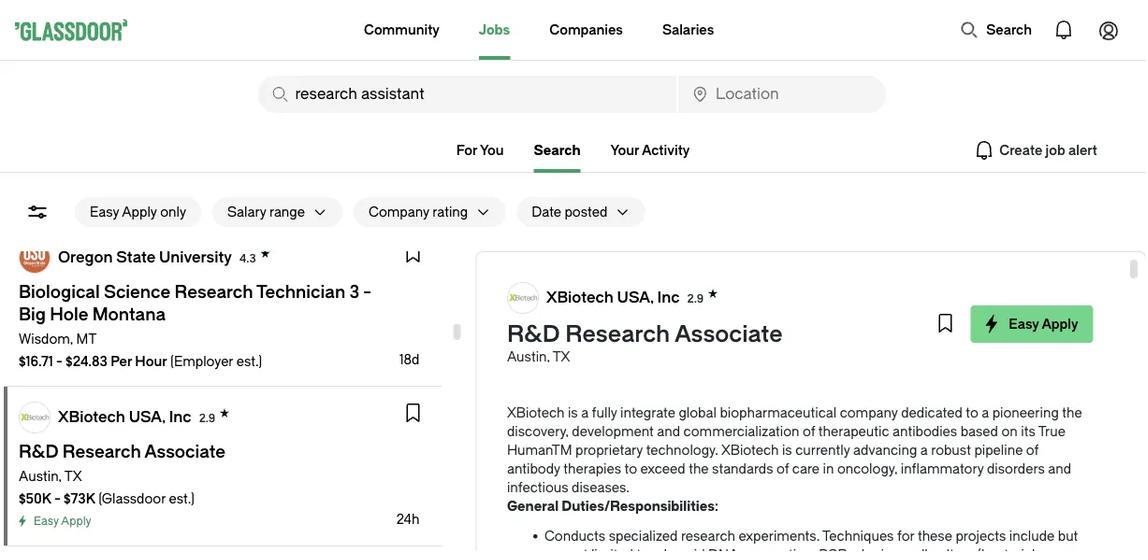 Task type: vqa. For each thing, say whether or not it's contained in the screenshot.
Based
yes



Task type: describe. For each thing, give the bounding box(es) containing it.
easy apply button
[[970, 306, 1093, 343]]

associate
[[674, 322, 782, 348]]

rating
[[433, 204, 468, 220]]

usa, for rightmost xbiotech usa, inc logo
[[617, 289, 653, 306]]

company
[[839, 406, 897, 421]]

search inside button
[[986, 22, 1032, 37]]

jobs link
[[479, 0, 510, 60]]

companies link
[[550, 0, 623, 60]]

tx inside r&d research associate austin, tx
[[552, 349, 570, 365]]

date posted button
[[517, 197, 608, 227]]

austin, inside austin, tx $50k - $73k (glassdoor est.)
[[19, 469, 62, 485]]

easy inside easy apply only button
[[90, 204, 119, 220]]

pipeline
[[974, 443, 1023, 458]]

est.) inside wisdom, mt $16.71 - $24.83 per hour (employer est.)
[[237, 354, 262, 370]]

easy apply inside button
[[1008, 317, 1078, 332]]

disorders
[[987, 462, 1045, 477]]

oregon state university
[[58, 249, 232, 266]]

easy apply only button
[[75, 197, 201, 227]]

none field search location
[[678, 76, 887, 113]]

techniques
[[822, 529, 893, 545]]

austin, inside r&d research associate austin, tx
[[507, 349, 549, 365]]

austin, tx $50k - $73k (glassdoor est.)
[[19, 469, 195, 507]]

salaries
[[662, 22, 714, 37]]

care
[[792, 462, 819, 477]]

infectious
[[507, 480, 568, 496]]

only
[[160, 204, 186, 220]]

advancing
[[853, 443, 917, 458]]

xbiotech up discovery,
[[507, 406, 564, 421]]

0 horizontal spatial search
[[534, 143, 581, 158]]

mt
[[76, 332, 97, 347]]

per
[[111, 354, 132, 370]]

hour
[[135, 354, 167, 370]]

oregon
[[58, 249, 113, 266]]

$24.83
[[66, 354, 108, 370]]

research
[[681, 529, 735, 545]]

projects
[[955, 529, 1006, 545]]

0 horizontal spatial of
[[776, 462, 789, 477]]

oregon state university logo image
[[20, 243, 50, 273]]

18d
[[399, 352, 420, 368]]

in
[[822, 462, 834, 477]]

currently
[[795, 443, 850, 458]]

easy apply only
[[90, 204, 186, 220]]

are
[[544, 548, 564, 553]]

general
[[507, 499, 558, 515]]

company
[[369, 204, 429, 220]]

diseases.
[[571, 480, 629, 496]]

to:
[[636, 548, 652, 553]]

cloning,
[[853, 548, 903, 553]]

posted
[[565, 204, 608, 220]]

pioneering
[[992, 406, 1059, 421]]

24h
[[396, 512, 420, 528]]

salary range button
[[212, 197, 305, 227]]

search button
[[951, 11, 1041, 49]]

inflammatory
[[900, 462, 983, 477]]

cell
[[906, 548, 928, 553]]

none field the search keyword
[[258, 76, 677, 113]]

1 vertical spatial easy apply
[[34, 516, 91, 529]]

but
[[1058, 529, 1078, 545]]

therapeutic
[[818, 424, 889, 440]]

on
[[1001, 424, 1017, 440]]

0 horizontal spatial xbiotech usa, inc
[[58, 409, 191, 426]]

wisdom, mt $16.71 - $24.83 per hour (employer est.)
[[19, 332, 262, 370]]

1 horizontal spatial apply
[[122, 204, 157, 220]]

conducts
[[544, 529, 605, 545]]

1 horizontal spatial and
[[1048, 462, 1071, 477]]

not
[[567, 548, 588, 553]]

easy inside easy apply button
[[1008, 317, 1039, 332]]

commercialization
[[683, 424, 799, 440]]

its
[[1021, 424, 1035, 440]]

est.) inside austin, tx $50k - $73k (glassdoor est.)
[[169, 492, 195, 507]]

Search location field
[[678, 76, 887, 113]]

0 horizontal spatial to
[[624, 462, 637, 477]]

community
[[364, 22, 440, 37]]

4.3
[[239, 252, 256, 265]]

your activity link
[[610, 143, 690, 158]]

include
[[1009, 529, 1054, 545]]

0 horizontal spatial a
[[581, 406, 588, 421]]

0 vertical spatial 2.9
[[687, 292, 703, 305]]

1 vertical spatial xbiotech usa, inc logo image
[[20, 403, 50, 433]]

- for $24.83
[[56, 354, 63, 370]]

integrate
[[620, 406, 675, 421]]

1 horizontal spatial the
[[1062, 406, 1082, 421]]

tx inside austin, tx $50k - $73k (glassdoor est.)
[[64, 469, 82, 485]]

discovery,
[[507, 424, 568, 440]]

conducts specialized research experiments. techniques for these projects include but are not limited to: plasmid dna preparation, pcr, cloning, cell culture (bacterial
[[544, 529, 1078, 553]]

2 vertical spatial easy
[[34, 516, 59, 529]]

development
[[572, 424, 653, 440]]

oncology,
[[837, 462, 897, 477]]

1 vertical spatial of
[[1026, 443, 1038, 458]]

for you
[[456, 143, 504, 158]]



Task type: locate. For each thing, give the bounding box(es) containing it.
antibodies
[[892, 424, 957, 440]]

search link
[[534, 143, 581, 173]]

-
[[56, 354, 63, 370], [54, 492, 61, 507]]

plasmid
[[655, 548, 705, 553]]

1 vertical spatial apply
[[1041, 317, 1078, 332]]

1 vertical spatial easy
[[1008, 317, 1039, 332]]

xbiotech usa, inc down per
[[58, 409, 191, 426]]

of down its in the bottom right of the page
[[1026, 443, 1038, 458]]

0 horizontal spatial tx
[[64, 469, 82, 485]]

0 vertical spatial xbiotech usa, inc
[[546, 289, 679, 306]]

company rating
[[369, 204, 468, 220]]

2.9 up the "associate"
[[687, 292, 703, 305]]

activity
[[642, 143, 690, 158]]

you
[[480, 143, 504, 158]]

and
[[657, 424, 680, 440], [1048, 462, 1071, 477]]

is left currently
[[782, 443, 792, 458]]

1 vertical spatial search
[[534, 143, 581, 158]]

- right $16.71
[[56, 354, 63, 370]]

1 horizontal spatial to
[[965, 406, 978, 421]]

0 vertical spatial the
[[1062, 406, 1082, 421]]

university
[[159, 249, 232, 266]]

1 vertical spatial the
[[688, 462, 708, 477]]

0 horizontal spatial apply
[[61, 516, 91, 529]]

proprietary
[[575, 443, 643, 458]]

- left $73k on the left of page
[[54, 492, 61, 507]]

1 vertical spatial -
[[54, 492, 61, 507]]

0 horizontal spatial and
[[657, 424, 680, 440]]

easy apply down $73k on the left of page
[[34, 516, 91, 529]]

and down true
[[1048, 462, 1071, 477]]

inc up r&d research associate austin, tx
[[657, 289, 679, 306]]

specialized
[[608, 529, 677, 545]]

easy up oregon
[[90, 204, 119, 220]]

companies
[[550, 22, 623, 37]]

is
[[567, 406, 577, 421], [782, 443, 792, 458]]

1 horizontal spatial tx
[[552, 349, 570, 365]]

0 vertical spatial to
[[965, 406, 978, 421]]

0 vertical spatial and
[[657, 424, 680, 440]]

easy down $50k at left bottom
[[34, 516, 59, 529]]

$16.71
[[19, 354, 53, 370]]

pcr,
[[818, 548, 850, 553]]

your activity
[[610, 143, 690, 158]]

1 vertical spatial inc
[[169, 409, 191, 426]]

1 horizontal spatial est.)
[[237, 354, 262, 370]]

global
[[678, 406, 716, 421]]

1 horizontal spatial easy
[[90, 204, 119, 220]]

xbiotech
[[546, 289, 613, 306], [507, 406, 564, 421], [58, 409, 125, 426], [721, 443, 778, 458]]

2 none field from the left
[[678, 76, 887, 113]]

is left fully
[[567, 406, 577, 421]]

tx
[[552, 349, 570, 365], [64, 469, 82, 485]]

tx down r&d at the left bottom of page
[[552, 349, 570, 365]]

1 horizontal spatial search
[[986, 22, 1032, 37]]

xbiotech up research
[[546, 289, 613, 306]]

easy apply
[[1008, 317, 1078, 332], [34, 516, 91, 529]]

usa, down "hour"
[[129, 409, 166, 426]]

0 vertical spatial usa,
[[617, 289, 653, 306]]

xbiotech is a fully integrate global biopharmaceutical company dedicated to a pioneering the discovery, development and commercialization of therapeutic antibodies based on its true humantm proprietary technology. xbiotech is currently advancing a robust pipeline of antibody therapies to exceed the standards of care in oncology, inflammatory disorders and infectious diseases. general duties/responsibilities:
[[507, 406, 1082, 515]]

tx up $73k on the left of page
[[64, 469, 82, 485]]

apply
[[122, 204, 157, 220], [1041, 317, 1078, 332], [61, 516, 91, 529]]

austin, down r&d at the left bottom of page
[[507, 349, 549, 365]]

0 vertical spatial inc
[[657, 289, 679, 306]]

and up technology.
[[657, 424, 680, 440]]

0 horizontal spatial 2.9
[[199, 412, 215, 425]]

1 horizontal spatial easy apply
[[1008, 317, 1078, 332]]

$73k
[[64, 492, 95, 507]]

1 horizontal spatial 2.9
[[687, 292, 703, 305]]

1 vertical spatial is
[[782, 443, 792, 458]]

the up true
[[1062, 406, 1082, 421]]

culture
[[931, 548, 974, 553]]

xbiotech usa, inc logo image
[[507, 284, 537, 313], [20, 403, 50, 433]]

usa, up research
[[617, 289, 653, 306]]

1 horizontal spatial xbiotech usa, inc
[[546, 289, 679, 306]]

1 vertical spatial est.)
[[169, 492, 195, 507]]

0 horizontal spatial easy
[[34, 516, 59, 529]]

0 vertical spatial apply
[[122, 204, 157, 220]]

2 horizontal spatial of
[[1026, 443, 1038, 458]]

1 horizontal spatial of
[[802, 424, 815, 440]]

2.9
[[687, 292, 703, 305], [199, 412, 215, 425]]

a left fully
[[581, 406, 588, 421]]

1 horizontal spatial usa,
[[617, 289, 653, 306]]

(employer
[[170, 354, 233, 370]]

easy up pioneering
[[1008, 317, 1039, 332]]

0 horizontal spatial xbiotech usa, inc logo image
[[20, 403, 50, 433]]

1 vertical spatial austin,
[[19, 469, 62, 485]]

salary
[[227, 204, 266, 220]]

1 vertical spatial and
[[1048, 462, 1071, 477]]

company rating button
[[354, 197, 468, 227]]

0 horizontal spatial the
[[688, 462, 708, 477]]

inc
[[657, 289, 679, 306], [169, 409, 191, 426]]

to down proprietary
[[624, 462, 637, 477]]

date posted
[[532, 204, 608, 220]]

jobs
[[479, 22, 510, 37]]

usa,
[[617, 289, 653, 306], [129, 409, 166, 426]]

a down antibodies
[[920, 443, 927, 458]]

biopharmaceutical
[[719, 406, 836, 421]]

humantm
[[507, 443, 572, 458]]

1 horizontal spatial a
[[920, 443, 927, 458]]

of left care
[[776, 462, 789, 477]]

duties/responsibilities:
[[561, 499, 718, 515]]

austin,
[[507, 349, 549, 365], [19, 469, 62, 485]]

exceed
[[640, 462, 685, 477]]

true
[[1038, 424, 1065, 440]]

0 horizontal spatial austin,
[[19, 469, 62, 485]]

1 vertical spatial usa,
[[129, 409, 166, 426]]

wisdom,
[[19, 332, 73, 347]]

0 horizontal spatial est.)
[[169, 492, 195, 507]]

$50k
[[19, 492, 51, 507]]

1 horizontal spatial xbiotech usa, inc logo image
[[507, 284, 537, 313]]

0 vertical spatial search
[[986, 22, 1032, 37]]

dna
[[708, 548, 738, 553]]

1 horizontal spatial none field
[[678, 76, 887, 113]]

r&d research associate austin, tx
[[507, 322, 782, 365]]

experiments.
[[738, 529, 819, 545]]

2.9 down (employer
[[199, 412, 215, 425]]

for
[[456, 143, 477, 158]]

2 vertical spatial apply
[[61, 516, 91, 529]]

0 vertical spatial tx
[[552, 349, 570, 365]]

0 horizontal spatial none field
[[258, 76, 677, 113]]

0 vertical spatial -
[[56, 354, 63, 370]]

r&d
[[507, 322, 560, 348]]

antibody
[[507, 462, 560, 477]]

xbiotech usa, inc logo image down $16.71
[[20, 403, 50, 433]]

est.)
[[237, 354, 262, 370], [169, 492, 195, 507]]

1 horizontal spatial is
[[782, 443, 792, 458]]

1 none field from the left
[[258, 76, 677, 113]]

easy apply up pioneering
[[1008, 317, 1078, 332]]

limited
[[591, 548, 633, 553]]

salary range
[[227, 204, 305, 220]]

- inside wisdom, mt $16.71 - $24.83 per hour (employer est.)
[[56, 354, 63, 370]]

None field
[[258, 76, 677, 113], [678, 76, 887, 113]]

usa, for the bottom xbiotech usa, inc logo
[[129, 409, 166, 426]]

1 horizontal spatial inc
[[657, 289, 679, 306]]

1 vertical spatial 2.9
[[199, 412, 215, 425]]

the down technology.
[[688, 462, 708, 477]]

technology.
[[646, 443, 718, 458]]

- for $73k
[[54, 492, 61, 507]]

research
[[565, 322, 670, 348]]

xbiotech usa, inc up research
[[546, 289, 679, 306]]

1 vertical spatial to
[[624, 462, 637, 477]]

based
[[960, 424, 998, 440]]

community link
[[364, 0, 440, 60]]

0 vertical spatial of
[[802, 424, 815, 440]]

0 horizontal spatial is
[[567, 406, 577, 421]]

the
[[1062, 406, 1082, 421], [688, 462, 708, 477]]

for
[[897, 529, 914, 545]]

0 vertical spatial easy apply
[[1008, 317, 1078, 332]]

2 horizontal spatial apply
[[1041, 317, 1078, 332]]

0 vertical spatial easy
[[90, 204, 119, 220]]

0 vertical spatial est.)
[[237, 354, 262, 370]]

easy
[[90, 204, 119, 220], [1008, 317, 1039, 332], [34, 516, 59, 529]]

est.) right (glassdoor
[[169, 492, 195, 507]]

est.) right (employer
[[237, 354, 262, 370]]

to up 'based'
[[965, 406, 978, 421]]

0 horizontal spatial usa,
[[129, 409, 166, 426]]

date
[[532, 204, 561, 220]]

- inside austin, tx $50k - $73k (glassdoor est.)
[[54, 492, 61, 507]]

1 horizontal spatial austin,
[[507, 349, 549, 365]]

1 vertical spatial xbiotech usa, inc
[[58, 409, 191, 426]]

0 vertical spatial austin,
[[507, 349, 549, 365]]

Search keyword field
[[258, 76, 677, 113]]

fully
[[591, 406, 617, 421]]

austin, up $50k at left bottom
[[19, 469, 62, 485]]

range
[[269, 204, 305, 220]]

xbiotech usa, inc logo image up r&d at the left bottom of page
[[507, 284, 537, 313]]

2 horizontal spatial easy
[[1008, 317, 1039, 332]]

xbiotech up standards
[[721, 443, 778, 458]]

therapies
[[563, 462, 621, 477]]

your
[[610, 143, 639, 158]]

state
[[116, 249, 156, 266]]

to
[[965, 406, 978, 421], [624, 462, 637, 477]]

0 vertical spatial is
[[567, 406, 577, 421]]

of up currently
[[802, 424, 815, 440]]

standards
[[712, 462, 773, 477]]

of
[[802, 424, 815, 440], [1026, 443, 1038, 458], [776, 462, 789, 477]]

0 horizontal spatial easy apply
[[34, 516, 91, 529]]

open filter menu image
[[26, 201, 49, 224]]

these
[[917, 529, 952, 545]]

2 horizontal spatial a
[[981, 406, 989, 421]]

a up 'based'
[[981, 406, 989, 421]]

0 vertical spatial xbiotech usa, inc logo image
[[507, 284, 537, 313]]

2 vertical spatial of
[[776, 462, 789, 477]]

(glassdoor
[[98, 492, 166, 507]]

for you link
[[456, 143, 504, 158]]

0 horizontal spatial inc
[[169, 409, 191, 426]]

xbiotech down $24.83
[[58, 409, 125, 426]]

preparation,
[[741, 548, 815, 553]]

xbiotech usa, inc
[[546, 289, 679, 306], [58, 409, 191, 426]]

1 vertical spatial tx
[[64, 469, 82, 485]]

inc down (employer
[[169, 409, 191, 426]]



